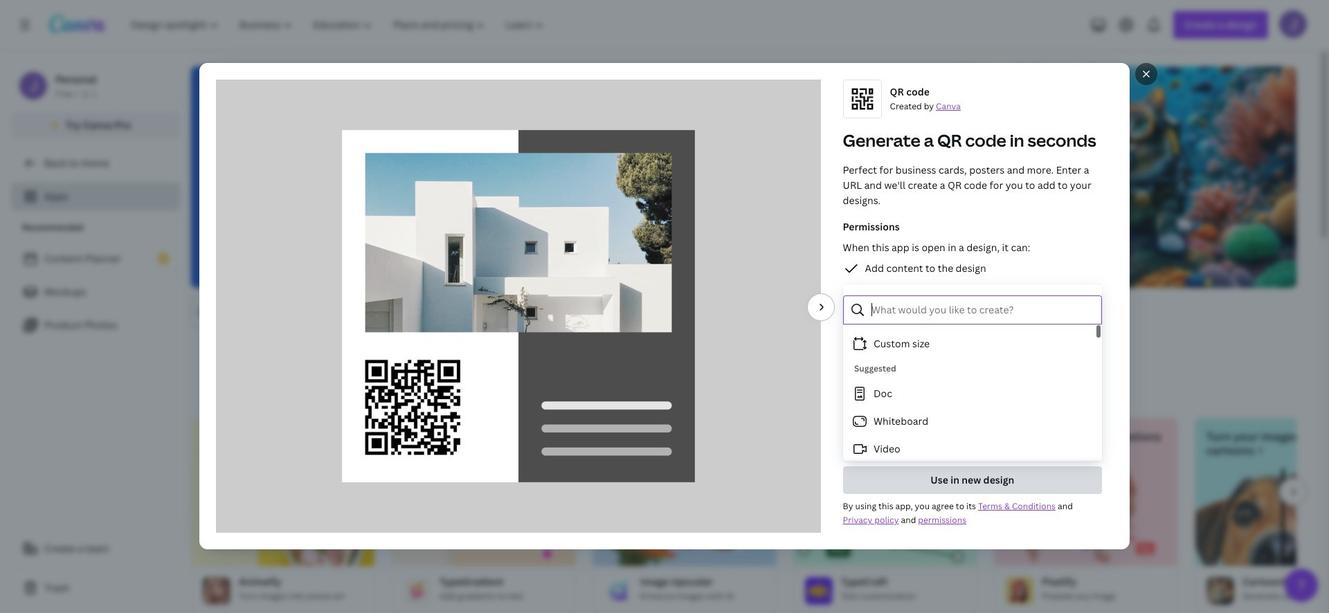 Task type: vqa. For each thing, say whether or not it's contained in the screenshot.
inspiration within DESIGN INSPIRATION HOW CREATIVITY IMPACTS THE ECONOMY OF COUNTRIES AROUND THE WORLD
no



Task type: locate. For each thing, give the bounding box(es) containing it.
typecraft image
[[805, 577, 833, 605]]

0 vertical spatial typegradient image
[[393, 469, 575, 566]]

image upscaler image
[[593, 469, 776, 566], [604, 577, 632, 605]]

1 vertical spatial image upscaler image
[[604, 577, 632, 605]]

typecraft image
[[794, 469, 977, 566]]

list
[[11, 245, 180, 339], [843, 261, 1102, 299]]

0 vertical spatial image upscaler image
[[593, 469, 776, 566]]

0 horizontal spatial list
[[11, 245, 180, 339]]

typegradient image
[[393, 469, 575, 566], [404, 577, 431, 605]]

animeify image
[[203, 577, 231, 605]]

cartoonify image
[[1207, 577, 1234, 605]]

1 horizontal spatial list
[[843, 261, 1102, 299]]

1 vertical spatial typegradient image
[[404, 577, 431, 605]]

an image with a cursor next to a text box containing the prompt "a cat going scuba diving" to generate an image. the generated image of a cat doing scuba diving is behind the text box. image
[[903, 66, 1297, 288]]

pixelify image
[[995, 469, 1178, 566], [1006, 577, 1034, 605]]



Task type: describe. For each thing, give the bounding box(es) containing it.
1 vertical spatial pixelify image
[[1006, 577, 1034, 605]]

top level navigation element
[[122, 11, 556, 39]]

cartoonify image
[[1196, 469, 1329, 566]]

animeify image
[[192, 469, 375, 566]]

0 vertical spatial pixelify image
[[995, 469, 1178, 566]]

What would you like to create? search field
[[872, 297, 1092, 323]]

Input field to search for apps search field
[[219, 300, 431, 326]]



